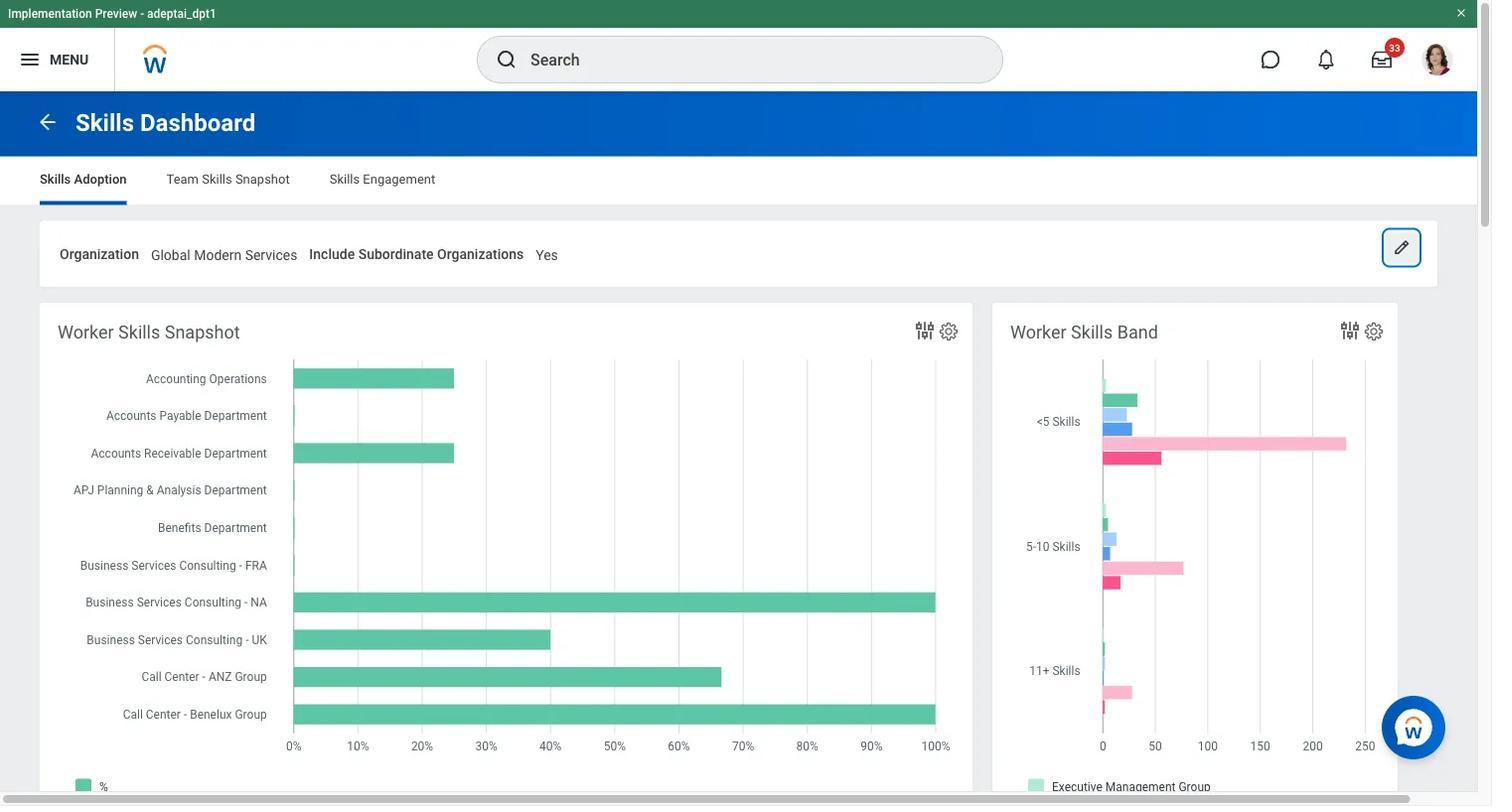 Task type: describe. For each thing, give the bounding box(es) containing it.
Yes text field
[[536, 235, 558, 270]]

notifications large image
[[1317, 50, 1337, 70]]

skills down global
[[118, 323, 160, 344]]

organizations
[[437, 246, 524, 262]]

worker skills snapshot
[[58, 323, 240, 344]]

modern
[[194, 247, 242, 263]]

snapshot for worker skills snapshot
[[165, 323, 240, 344]]

menu
[[50, 51, 89, 68]]

configure and view chart data image
[[1339, 319, 1362, 343]]

worker for worker skills snapshot
[[58, 323, 114, 344]]

configure worker skills band image
[[1363, 321, 1385, 343]]

include
[[309, 246, 355, 262]]

band
[[1118, 323, 1159, 344]]

organization element
[[151, 234, 298, 271]]

worker skills snapshot element
[[40, 303, 973, 807]]

-
[[140, 7, 144, 21]]

skills dashboard
[[76, 109, 256, 137]]

implementation
[[8, 7, 92, 21]]

team skills snapshot
[[166, 172, 290, 187]]

dashboard
[[140, 109, 256, 137]]

adeptai_dpt1
[[147, 7, 217, 21]]

skills left adoption
[[40, 172, 71, 187]]

global
[[151, 247, 191, 263]]

global modern services
[[151, 247, 298, 263]]

tab list inside skills dashboard main content
[[20, 158, 1458, 205]]

search image
[[495, 48, 519, 72]]

include subordinate organizations
[[309, 246, 524, 262]]

Global Modern Services text field
[[151, 235, 298, 270]]

implementation preview -   adeptai_dpt1
[[8, 7, 217, 21]]

close environment banner image
[[1456, 7, 1468, 19]]

adoption
[[74, 172, 127, 187]]

menu banner
[[0, 0, 1478, 91]]

previous page image
[[36, 110, 60, 134]]

organization
[[60, 246, 139, 262]]



Task type: locate. For each thing, give the bounding box(es) containing it.
snapshot inside worker skills snapshot element
[[165, 323, 240, 344]]

configure and view chart data image
[[913, 319, 937, 343]]

snapshot
[[235, 172, 290, 187], [165, 323, 240, 344]]

configure worker skills snapshot image
[[938, 321, 960, 343]]

skills
[[76, 109, 134, 137], [40, 172, 71, 187], [202, 172, 232, 187], [330, 172, 360, 187], [118, 323, 160, 344], [1071, 323, 1113, 344]]

Search Workday  search field
[[531, 38, 962, 81]]

profile logan mcneil image
[[1422, 44, 1454, 80]]

skills left band
[[1071, 323, 1113, 344]]

1 worker from the left
[[58, 323, 114, 344]]

1 vertical spatial snapshot
[[165, 323, 240, 344]]

inbox large image
[[1372, 50, 1392, 70]]

tab list
[[20, 158, 1458, 205]]

33 button
[[1361, 38, 1405, 81]]

skills dashboard main content
[[0, 91, 1478, 807]]

0 vertical spatial snapshot
[[235, 172, 290, 187]]

include subordinate organizations element
[[536, 234, 558, 271]]

edit image
[[1392, 238, 1412, 258]]

worker down organization
[[58, 323, 114, 344]]

worker
[[58, 323, 114, 344], [1011, 323, 1067, 344]]

snapshot for team skills snapshot
[[235, 172, 290, 187]]

33
[[1390, 42, 1401, 54]]

preview
[[95, 7, 137, 21]]

snapshot up services
[[235, 172, 290, 187]]

worker for worker skills band
[[1011, 323, 1067, 344]]

menu button
[[0, 28, 115, 91]]

engagement
[[363, 172, 435, 187]]

2 worker from the left
[[1011, 323, 1067, 344]]

0 horizontal spatial worker
[[58, 323, 114, 344]]

skills adoption
[[40, 172, 127, 187]]

tab list containing skills adoption
[[20, 158, 1458, 205]]

worker skills band element
[[993, 303, 1398, 807]]

worker right configure worker skills snapshot image
[[1011, 323, 1067, 344]]

skills up adoption
[[76, 109, 134, 137]]

skills right "team"
[[202, 172, 232, 187]]

justify image
[[18, 48, 42, 72]]

snapshot down modern
[[165, 323, 240, 344]]

worker skills band
[[1011, 323, 1159, 344]]

subordinate
[[358, 246, 434, 262]]

skills left engagement
[[330, 172, 360, 187]]

services
[[245, 247, 298, 263]]

skills engagement
[[330, 172, 435, 187]]

team
[[166, 172, 199, 187]]

1 horizontal spatial worker
[[1011, 323, 1067, 344]]

yes
[[536, 247, 558, 263]]



Task type: vqa. For each thing, say whether or not it's contained in the screenshot.
Preview
yes



